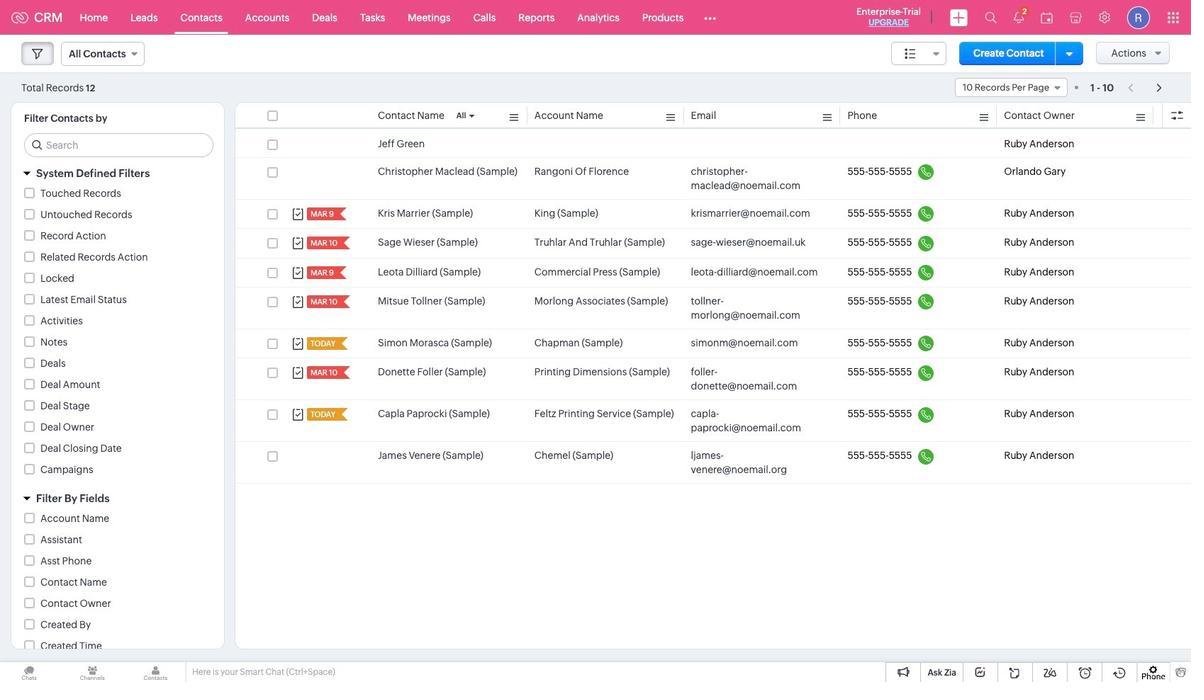 Task type: describe. For each thing, give the bounding box(es) containing it.
Search text field
[[25, 134, 213, 157]]

create menu element
[[942, 0, 976, 34]]

channels image
[[63, 663, 122, 683]]

create menu image
[[950, 9, 968, 26]]

profile image
[[1127, 6, 1150, 29]]

signals element
[[1005, 0, 1032, 35]]

Other Modules field
[[695, 6, 725, 29]]

none field size
[[891, 42, 947, 65]]



Task type: locate. For each thing, give the bounding box(es) containing it.
search element
[[976, 0, 1005, 35]]

size image
[[905, 48, 916, 60]]

None field
[[61, 42, 144, 66], [891, 42, 947, 65], [955, 78, 1068, 97], [61, 42, 144, 66], [955, 78, 1068, 97]]

calendar image
[[1041, 12, 1053, 23]]

profile element
[[1119, 0, 1158, 34]]

logo image
[[11, 12, 28, 23]]

chats image
[[0, 663, 58, 683]]

row group
[[235, 130, 1191, 484]]

search image
[[985, 11, 997, 23]]

contacts image
[[126, 663, 185, 683]]



